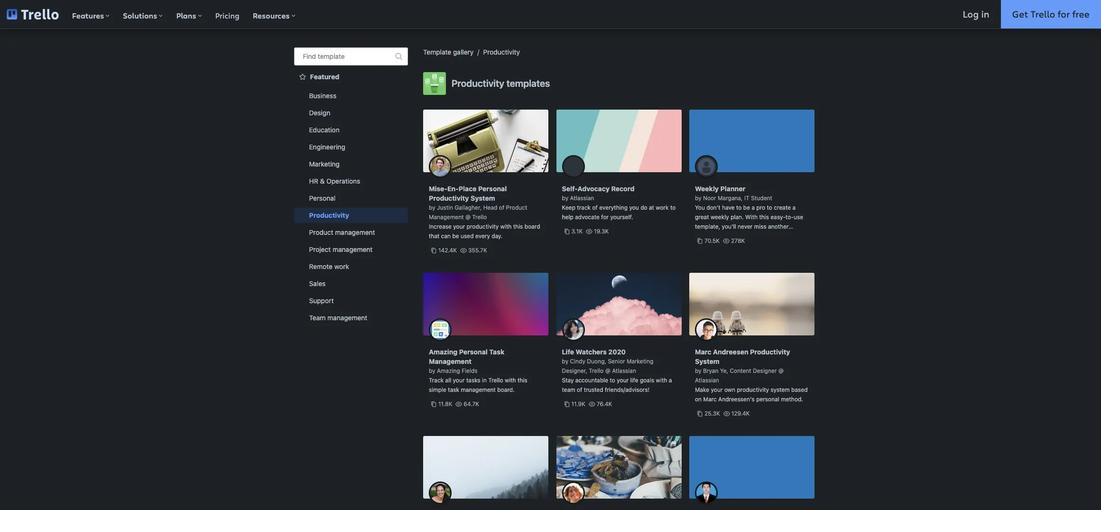 Task type: vqa. For each thing, say whether or not it's contained in the screenshot.
"sparkle" ICON
no



Task type: locate. For each thing, give the bounding box(es) containing it.
@ down gallagher,
[[466, 214, 471, 221]]

amazing down amazing fields icon
[[429, 348, 458, 356]]

featured link
[[294, 69, 408, 85]]

personal up fields
[[459, 348, 488, 356]]

be
[[744, 204, 751, 211], [453, 233, 459, 240]]

by up you
[[696, 195, 702, 202]]

1 horizontal spatial product
[[506, 204, 528, 211]]

trello down duong,
[[589, 367, 604, 375]]

1 vertical spatial this
[[514, 223, 523, 230]]

2 vertical spatial personal
[[459, 348, 488, 356]]

1 vertical spatial marketing
[[627, 358, 654, 365]]

pro
[[757, 204, 766, 211]]

in right tasks
[[482, 377, 487, 384]]

track
[[429, 377, 444, 384]]

2 horizontal spatial @
[[779, 367, 784, 375]]

marketing up life
[[627, 358, 654, 365]]

productivity link up productivity templates
[[484, 48, 520, 56]]

1 management from the top
[[429, 214, 464, 221]]

of right head
[[499, 204, 505, 211]]

management up project management link
[[336, 228, 376, 236]]

0 horizontal spatial in
[[482, 377, 487, 384]]

project management link
[[294, 242, 408, 257]]

marketing up &
[[310, 160, 340, 168]]

your inside life watchers 2020 by cindy duong, senior marketing designer, trello @ atlassian stay accountable to your life goals with a team of trusted friends/advisors!
[[617, 377, 629, 384]]

management down the product management link
[[333, 245, 373, 254]]

0 vertical spatial amazing
[[429, 348, 458, 356]]

1 horizontal spatial of
[[577, 386, 583, 394]]

a right goals
[[669, 377, 672, 384]]

trello image
[[7, 9, 59, 20], [7, 9, 59, 20]]

this down pro
[[760, 214, 770, 221]]

another
[[769, 223, 789, 230]]

0 horizontal spatial atlassian
[[570, 195, 595, 202]]

atlassian image
[[562, 155, 585, 178]]

system up the bryan on the right of the page
[[696, 357, 720, 366]]

create
[[774, 204, 791, 211]]

atlassian up "track"
[[570, 195, 595, 202]]

0 horizontal spatial system
[[471, 194, 496, 202]]

remote
[[310, 263, 333, 271]]

1 horizontal spatial system
[[696, 357, 720, 366]]

0 vertical spatial management
[[429, 214, 464, 221]]

to-
[[786, 214, 794, 221]]

product up board
[[506, 204, 528, 211]]

by left justin
[[429, 204, 436, 211]]

productivity icon image
[[423, 72, 446, 95]]

personal
[[757, 396, 780, 403]]

by left the bryan on the right of the page
[[696, 367, 702, 375]]

amazing
[[429, 348, 458, 356], [437, 367, 460, 375]]

0 vertical spatial be
[[744, 204, 751, 211]]

1 horizontal spatial productivity
[[737, 386, 770, 394]]

board
[[525, 223, 541, 230]]

1 horizontal spatial marketing
[[627, 358, 654, 365]]

nayara soares, brazil country manager @ myheritage image
[[429, 482, 452, 505]]

on
[[696, 396, 702, 403]]

of
[[499, 204, 505, 211], [593, 204, 598, 211], [577, 386, 583, 394]]

atlassian down senior
[[612, 367, 637, 375]]

this inside mise-en-place personal productivity system by justin gallagher, head of product management @ trello increase your productivity with this board that can be used every day.
[[514, 223, 523, 230]]

work inside self-advocacy record by atlassian keep track of everything you do at work to help advocate for yourself.
[[656, 204, 669, 211]]

every
[[476, 233, 490, 240]]

64.7k
[[464, 401, 480, 408]]

work down project management on the top
[[335, 263, 350, 271]]

increase
[[429, 223, 452, 230]]

personal link
[[294, 191, 408, 206]]

in right log
[[982, 8, 990, 20]]

watchers
[[576, 348, 607, 356]]

trello up board.
[[489, 377, 504, 384]]

1 vertical spatial in
[[482, 377, 487, 384]]

margana,
[[718, 195, 743, 202]]

by inside mise-en-place personal productivity system by justin gallagher, head of product management @ trello increase your productivity with this board that can be used every day.
[[429, 204, 436, 211]]

a up use
[[793, 204, 796, 211]]

for down everything
[[602, 214, 609, 221]]

trello down head
[[473, 214, 487, 221]]

simple
[[429, 386, 447, 394]]

management down support link
[[328, 314, 368, 322]]

by inside marc andreesen productivity system by bryan ye, content designer @ atlassian make your own productivity system based on marc andreessen's personal method.
[[696, 367, 702, 375]]

0 vertical spatial work
[[656, 204, 669, 211]]

by up keep
[[562, 195, 569, 202]]

this inside amazing personal task management by amazing fields track all your tasks in trello with this simple task management board.
[[518, 377, 528, 384]]

head
[[484, 204, 498, 211]]

1 horizontal spatial in
[[982, 8, 990, 20]]

your up friends/advisors! in the right of the page
[[617, 377, 629, 384]]

remote work
[[310, 263, 350, 271]]

76.4k
[[597, 401, 613, 408]]

1 horizontal spatial atlassian
[[612, 367, 637, 375]]

this left board
[[514, 223, 523, 230]]

andreesen
[[714, 348, 749, 356]]

by down life
[[562, 358, 569, 365]]

system up head
[[471, 194, 496, 202]]

2 management from the top
[[429, 357, 472, 366]]

to up the plan.
[[737, 204, 742, 211]]

with inside mise-en-place personal productivity system by justin gallagher, head of product management @ trello increase your productivity with this board that can be used every day.
[[501, 223, 512, 230]]

with inside amazing personal task management by amazing fields track all your tasks in trello with this simple task management board.
[[505, 377, 516, 384]]

1 vertical spatial be
[[453, 233, 459, 240]]

productivity up product management
[[310, 211, 350, 219]]

your
[[454, 223, 465, 230], [453, 377, 465, 384], [617, 377, 629, 384], [711, 386, 723, 394]]

productivity up justin
[[429, 194, 469, 202]]

productivity inside marc andreesen productivity system by bryan ye, content designer @ atlassian make your own productivity system based on marc andreessen's personal method.
[[737, 386, 770, 394]]

marc right on
[[704, 396, 717, 403]]

management up all at left
[[429, 357, 472, 366]]

at
[[649, 204, 655, 211]]

with up day.
[[501, 223, 512, 230]]

0 vertical spatial product
[[506, 204, 528, 211]]

amazing up all at left
[[437, 367, 460, 375]]

1 vertical spatial productivity link
[[294, 208, 408, 223]]

be down it
[[744, 204, 751, 211]]

get trello for free
[[1013, 8, 1090, 20]]

management inside mise-en-place personal productivity system by justin gallagher, head of product management @ trello increase your productivity with this board that can be used every day.
[[429, 214, 464, 221]]

a left pro
[[752, 204, 755, 211]]

1 vertical spatial personal
[[310, 194, 336, 202]]

1 horizontal spatial work
[[656, 204, 669, 211]]

justin gallagher, head of product management @ trello image
[[429, 155, 452, 178]]

0 vertical spatial atlassian
[[570, 195, 595, 202]]

marketing inside life watchers 2020 by cindy duong, senior marketing designer, trello @ atlassian stay accountable to your life goals with a team of trusted friends/advisors!
[[627, 358, 654, 365]]

find template
[[303, 52, 345, 60]]

system
[[771, 386, 790, 394]]

trello inside amazing personal task management by amazing fields track all your tasks in trello with this simple task management board.
[[489, 377, 504, 384]]

0 vertical spatial productivity link
[[484, 48, 520, 56]]

0 horizontal spatial marketing
[[310, 160, 340, 168]]

1 horizontal spatial @
[[606, 367, 611, 375]]

productivity up designer
[[751, 348, 791, 356]]

0 horizontal spatial of
[[499, 204, 505, 211]]

duong,
[[587, 358, 607, 365]]

personal down &
[[310, 194, 336, 202]]

sales
[[310, 280, 326, 288]]

0 horizontal spatial product
[[310, 228, 334, 236]]

management for product management
[[336, 228, 376, 236]]

@ inside mise-en-place personal productivity system by justin gallagher, head of product management @ trello increase your productivity with this board that can be used every day.
[[466, 214, 471, 221]]

marc andreesen productivity system by bryan ye, content designer @ atlassian make your own productivity system based on marc andreessen's personal method.
[[696, 348, 808, 403]]

be right can
[[453, 233, 459, 240]]

0 vertical spatial this
[[760, 214, 770, 221]]

atlassian
[[570, 195, 595, 202], [612, 367, 637, 375], [696, 377, 720, 384]]

work
[[656, 204, 669, 211], [335, 263, 350, 271]]

0 horizontal spatial for
[[602, 214, 609, 221]]

management down tasks
[[461, 386, 496, 394]]

by inside life watchers 2020 by cindy duong, senior marketing designer, trello @ atlassian stay accountable to your life goals with a team of trusted friends/advisors!
[[562, 358, 569, 365]]

again!
[[720, 233, 736, 240]]

remote work link
[[294, 259, 408, 274]]

0 horizontal spatial a
[[669, 377, 672, 384]]

designer,
[[562, 367, 588, 375]]

2 vertical spatial this
[[518, 377, 528, 384]]

never
[[738, 223, 753, 230]]

0 horizontal spatial be
[[453, 233, 459, 240]]

marc
[[696, 348, 712, 356], [704, 396, 717, 403]]

life
[[631, 377, 639, 384]]

your right all at left
[[453, 377, 465, 384]]

0 horizontal spatial work
[[335, 263, 350, 271]]

mise-en-place personal productivity system by justin gallagher, head of product management @ trello increase your productivity with this board that can be used every day.
[[429, 185, 541, 240]]

by up the track on the bottom left of the page
[[429, 367, 436, 375]]

personal
[[479, 185, 507, 193], [310, 194, 336, 202], [459, 348, 488, 356]]

design link
[[294, 105, 408, 121]]

weekly
[[711, 214, 730, 221]]

to right at
[[671, 204, 676, 211]]

1 vertical spatial for
[[602, 214, 609, 221]]

amazing fields image
[[429, 319, 452, 341]]

0 vertical spatial personal
[[479, 185, 507, 193]]

template,
[[696, 223, 721, 230]]

0 vertical spatial system
[[471, 194, 496, 202]]

your up used
[[454, 223, 465, 230]]

@ right designer
[[779, 367, 784, 375]]

personal inside amazing personal task management by amazing fields track all your tasks in trello with this simple task management board.
[[459, 348, 488, 356]]

1 vertical spatial productivity
[[737, 386, 770, 394]]

solutions button
[[116, 0, 170, 28]]

1 vertical spatial management
[[429, 357, 472, 366]]

management for project management
[[333, 245, 373, 254]]

bryan
[[704, 367, 719, 375]]

1 horizontal spatial productivity link
[[484, 48, 520, 56]]

of right "track"
[[593, 204, 598, 211]]

with up board.
[[505, 377, 516, 384]]

personal up head
[[479, 185, 507, 193]]

0 vertical spatial productivity
[[467, 223, 499, 230]]

yourself.
[[611, 214, 634, 221]]

team
[[562, 386, 576, 394]]

atlassian inside life watchers 2020 by cindy duong, senior marketing designer, trello @ atlassian stay accountable to your life goals with a team of trusted friends/advisors!
[[612, 367, 637, 375]]

designer
[[753, 367, 777, 375]]

advocacy
[[578, 185, 610, 193]]

your left own
[[711, 386, 723, 394]]

1 horizontal spatial be
[[744, 204, 751, 211]]

productivity up personal
[[737, 386, 770, 394]]

log
[[964, 8, 980, 20]]

this left the stay
[[518, 377, 528, 384]]

1 horizontal spatial for
[[1058, 8, 1071, 20]]

productivity link down personal link
[[294, 208, 408, 223]]

70.5k
[[705, 237, 720, 244]]

make
[[696, 386, 710, 394]]

0 vertical spatial marketing
[[310, 160, 340, 168]]

0 horizontal spatial productivity link
[[294, 208, 408, 223]]

management down justin
[[429, 214, 464, 221]]

atlassian down the bryan on the right of the page
[[696, 377, 720, 384]]

for left the free
[[1058, 8, 1071, 20]]

by inside weekly planner by noor margana, it student you don't have to be a pro to create a great weekly plan. with this easy-to-use template, you'll never miss another deadline again!
[[696, 195, 702, 202]]

2 horizontal spatial of
[[593, 204, 598, 211]]

@ down senior
[[606, 367, 611, 375]]

trello inside life watchers 2020 by cindy duong, senior marketing designer, trello @ atlassian stay accountable to your life goals with a team of trusted friends/advisors!
[[589, 367, 604, 375]]

support link
[[294, 293, 408, 309]]

work right at
[[656, 204, 669, 211]]

management inside amazing personal task management by amazing fields track all your tasks in trello with this simple task management board.
[[461, 386, 496, 394]]

product management link
[[294, 225, 408, 240]]

trello
[[1031, 8, 1056, 20], [473, 214, 487, 221], [589, 367, 604, 375], [489, 377, 504, 384]]

mise-
[[429, 185, 448, 193]]

1 vertical spatial system
[[696, 357, 720, 366]]

keep
[[562, 204, 576, 211]]

productivity up 'every'
[[467, 223, 499, 230]]

team
[[310, 314, 326, 322]]

1 vertical spatial work
[[335, 263, 350, 271]]

accountable
[[576, 377, 609, 384]]

task
[[448, 386, 460, 394]]

resources button
[[246, 0, 302, 28]]

0 vertical spatial in
[[982, 8, 990, 20]]

miss
[[755, 223, 767, 230]]

productivity down gallery
[[452, 78, 505, 89]]

0 horizontal spatial @
[[466, 214, 471, 221]]

of right team on the right of the page
[[577, 386, 583, 394]]

self-
[[562, 185, 578, 193]]

log in link
[[952, 0, 1002, 28]]

1 vertical spatial marc
[[704, 396, 717, 403]]

1 horizontal spatial a
[[752, 204, 755, 211]]

template gallery
[[423, 48, 474, 56]]

2 horizontal spatial atlassian
[[696, 377, 720, 384]]

to up friends/advisors! in the right of the page
[[610, 377, 616, 384]]

find
[[303, 52, 316, 60]]

with inside life watchers 2020 by cindy duong, senior marketing designer, trello @ atlassian stay accountable to your life goals with a team of trusted friends/advisors!
[[656, 377, 668, 384]]

2 vertical spatial atlassian
[[696, 377, 720, 384]]

with right goals
[[656, 377, 668, 384]]

gallagher,
[[455, 204, 482, 211]]

0 horizontal spatial productivity
[[467, 223, 499, 230]]

templates
[[507, 78, 550, 89]]

everything
[[600, 204, 628, 211]]

2020
[[609, 348, 626, 356]]

marketing
[[310, 160, 340, 168], [627, 358, 654, 365]]

management
[[429, 214, 464, 221], [429, 357, 472, 366]]

product up project
[[310, 228, 334, 236]]

en-
[[448, 185, 459, 193]]

marc up the bryan on the right of the page
[[696, 348, 712, 356]]

1 vertical spatial atlassian
[[612, 367, 637, 375]]



Task type: describe. For each thing, give the bounding box(es) containing it.
pricing
[[215, 10, 240, 20]]

your inside mise-en-place personal productivity system by justin gallagher, head of product management @ trello increase your productivity with this board that can be used every day.
[[454, 223, 465, 230]]

278k
[[732, 237, 746, 244]]

deadline
[[696, 233, 718, 240]]

don't
[[707, 204, 721, 211]]

record
[[612, 185, 635, 193]]

trusted
[[584, 386, 604, 394]]

11.8k
[[439, 401, 453, 408]]

plans button
[[170, 0, 209, 28]]

use
[[794, 214, 804, 221]]

do
[[641, 204, 648, 211]]

features
[[72, 10, 104, 21]]

you
[[696, 204, 705, 211]]

3.1k
[[572, 228, 583, 235]]

life watchers 2020 by cindy duong, senior marketing designer, trello @ atlassian stay accountable to your life goals with a team of trusted friends/advisors!
[[562, 348, 672, 394]]

you'll
[[722, 223, 737, 230]]

@ inside marc andreesen productivity system by bryan ye, content designer @ atlassian make your own productivity system based on marc andreessen's personal method.
[[779, 367, 784, 375]]

plans
[[176, 10, 196, 21]]

for inside self-advocacy record by atlassian keep track of everything you do at work to help advocate for yourself.
[[602, 214, 609, 221]]

senior
[[608, 358, 626, 365]]

with for mise-en-place personal productivity system
[[501, 223, 512, 230]]

fields
[[462, 367, 478, 375]]

team management link
[[294, 310, 408, 326]]

noor margana, it student image
[[696, 155, 718, 178]]

by inside amazing personal task management by amazing fields track all your tasks in trello with this simple task management board.
[[429, 367, 436, 375]]

it
[[745, 195, 750, 202]]

by inside self-advocacy record by atlassian keep track of everything you do at work to help advocate for yourself.
[[562, 195, 569, 202]]

25.3k
[[705, 410, 721, 417]]

0 vertical spatial marc
[[696, 348, 712, 356]]

can
[[441, 233, 451, 240]]

student
[[752, 195, 773, 202]]

productivity up productivity templates
[[484, 48, 520, 56]]

system inside mise-en-place personal productivity system by justin gallagher, head of product management @ trello increase your productivity with this board that can be used every day.
[[471, 194, 496, 202]]

product inside mise-en-place personal productivity system by justin gallagher, head of product management @ trello increase your productivity with this board that can be used every day.
[[506, 204, 528, 211]]

advocate
[[575, 214, 600, 221]]

education link
[[294, 122, 408, 138]]

&
[[320, 177, 325, 185]]

system inside marc andreesen productivity system by bryan ye, content designer @ atlassian make your own productivity system based on marc andreessen's personal method.
[[696, 357, 720, 366]]

cindy duong, senior marketing designer, trello @ atlassian image
[[562, 319, 585, 341]]

a inside life watchers 2020 by cindy duong, senior marketing designer, trello @ atlassian stay accountable to your life goals with a team of trusted friends/advisors!
[[669, 377, 672, 384]]

help
[[562, 214, 574, 221]]

1 vertical spatial product
[[310, 228, 334, 236]]

of inside mise-en-place personal productivity system by justin gallagher, head of product management @ trello increase your productivity with this board that can be used every day.
[[499, 204, 505, 211]]

chhin sras, freelancer @ dragon seal studio image
[[696, 482, 718, 505]]

productivity inside mise-en-place personal productivity system by justin gallagher, head of product management @ trello increase your productivity with this board that can be used every day.
[[429, 194, 469, 202]]

operations
[[327, 177, 361, 185]]

0 vertical spatial for
[[1058, 8, 1071, 20]]

trello right get
[[1031, 8, 1056, 20]]

hr & operations
[[310, 177, 361, 185]]

productivity templates
[[452, 78, 550, 89]]

track
[[577, 204, 591, 211]]

cherry jeffs, creative practice coach + mixed-media artist image
[[562, 482, 585, 505]]

trello inside mise-en-place personal productivity system by justin gallagher, head of product management @ trello increase your productivity with this board that can be used every day.
[[473, 214, 487, 221]]

management for team management
[[328, 314, 368, 322]]

productivity inside marc andreesen productivity system by bryan ye, content designer @ atlassian make your own productivity system based on marc andreessen's personal method.
[[751, 348, 791, 356]]

to inside life watchers 2020 by cindy duong, senior marketing designer, trello @ atlassian stay accountable to your life goals with a team of trusted friends/advisors!
[[610, 377, 616, 384]]

2 horizontal spatial a
[[793, 204, 796, 211]]

that
[[429, 233, 440, 240]]

be inside mise-en-place personal productivity system by justin gallagher, head of product management @ trello increase your productivity with this board that can be used every day.
[[453, 233, 459, 240]]

management inside amazing personal task management by amazing fields track all your tasks in trello with this simple task management board.
[[429, 357, 472, 366]]

engineering
[[310, 143, 346, 151]]

andreessen's
[[719, 396, 755, 403]]

hr
[[310, 177, 319, 185]]

noor
[[704, 195, 717, 202]]

business
[[310, 92, 337, 100]]

your inside amazing personal task management by amazing fields track all your tasks in trello with this simple task management board.
[[453, 377, 465, 384]]

amazing personal task management by amazing fields track all your tasks in trello with this simple task management board.
[[429, 348, 528, 394]]

be inside weekly planner by noor margana, it student you don't have to be a pro to create a great weekly plan. with this easy-to-use template, you'll never miss another deadline again!
[[744, 204, 751, 211]]

template gallery link
[[423, 48, 474, 56]]

get trello for free link
[[1002, 0, 1102, 28]]

goals
[[640, 377, 655, 384]]

Find template field
[[294, 47, 408, 66]]

sales link
[[294, 276, 408, 291]]

business link
[[294, 88, 408, 103]]

log in
[[964, 8, 990, 20]]

productivity inside mise-en-place personal productivity system by justin gallagher, head of product management @ trello increase your productivity with this board that can be used every day.
[[467, 223, 499, 230]]

129.4k
[[732, 410, 750, 417]]

support
[[310, 297, 334, 305]]

11.9k
[[572, 401, 586, 408]]

with for life watchers 2020
[[656, 377, 668, 384]]

weekly planner by noor margana, it student you don't have to be a pro to create a great weekly plan. with this easy-to-use template, you'll never miss another deadline again!
[[696, 185, 804, 240]]

to right pro
[[767, 204, 773, 211]]

this inside weekly planner by noor margana, it student you don't have to be a pro to create a great weekly plan. with this easy-to-use template, you'll never miss another deadline again!
[[760, 214, 770, 221]]

your inside marc andreesen productivity system by bryan ye, content designer @ atlassian make your own productivity system based on marc andreessen's personal method.
[[711, 386, 723, 394]]

of inside self-advocacy record by atlassian keep track of everything you do at work to help advocate for yourself.
[[593, 204, 598, 211]]

tasks
[[467, 377, 481, 384]]

marketing link
[[294, 157, 408, 172]]

@ inside life watchers 2020 by cindy duong, senior marketing designer, trello @ atlassian stay accountable to your life goals with a team of trusted friends/advisors!
[[606, 367, 611, 375]]

atlassian inside self-advocacy record by atlassian keep track of everything you do at work to help advocate for yourself.
[[570, 195, 595, 202]]

atlassian inside marc andreesen productivity system by bryan ye, content designer @ atlassian make your own productivity system based on marc andreessen's personal method.
[[696, 377, 720, 384]]

of inside life watchers 2020 by cindy duong, senior marketing designer, trello @ atlassian stay accountable to your life goals with a team of trusted friends/advisors!
[[577, 386, 583, 394]]

in inside amazing personal task management by amazing fields track all your tasks in trello with this simple task management board.
[[482, 377, 487, 384]]

free
[[1073, 8, 1090, 20]]

day.
[[492, 233, 503, 240]]

team management
[[310, 314, 368, 322]]

19.3k
[[594, 228, 609, 235]]

planner
[[721, 185, 746, 193]]

personal inside mise-en-place personal productivity system by justin gallagher, head of product management @ trello increase your productivity with this board that can be used every day.
[[479, 185, 507, 193]]

project management
[[310, 245, 373, 254]]

engineering link
[[294, 140, 408, 155]]

stay
[[562, 377, 574, 384]]

to inside self-advocacy record by atlassian keep track of everything you do at work to help advocate for yourself.
[[671, 204, 676, 211]]

resources
[[253, 10, 290, 21]]

1 vertical spatial amazing
[[437, 367, 460, 375]]

bryan ye, content designer @ atlassian image
[[696, 319, 718, 341]]

product management
[[310, 228, 376, 236]]

template
[[423, 48, 452, 56]]

based
[[792, 386, 808, 394]]

have
[[723, 204, 735, 211]]



